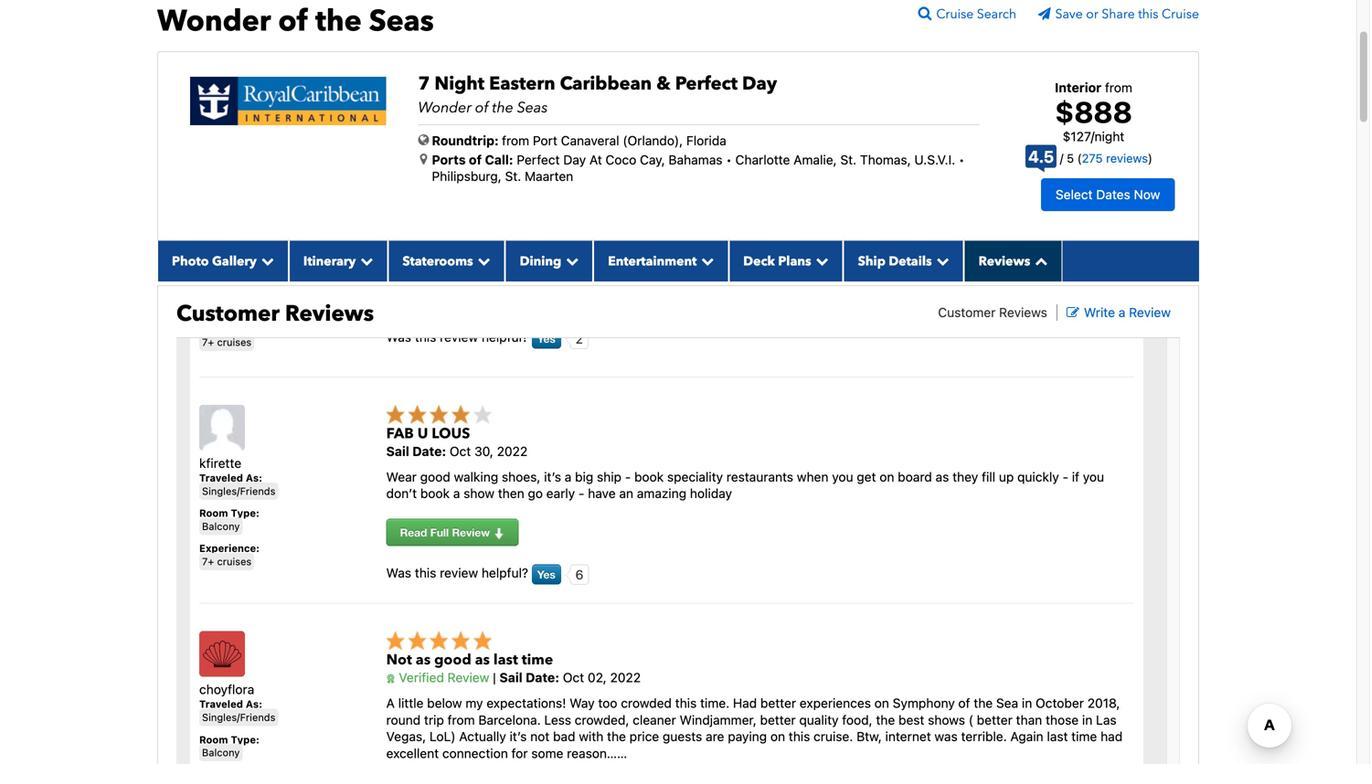 Task type: describe. For each thing, give the bounding box(es) containing it.
1 7+ from the top
[[202, 337, 214, 348]]

of inside a little below my expectations! way too crowded this time.  had better experiences on symphony of the sea in october 2018, round trip from barcelona.  less crowded, cleaner windjammer, better quality food, the best shows ( better than those in las vegas, lol) actually it's not bad with the price guests are paying on this cruise. btw, internet was terrible. again last time had excellent connection for some reason……
[[959, 696, 971, 711]]

review for write a review
[[1130, 305, 1172, 320]]

edit image
[[1067, 306, 1080, 319]]

4.5
[[1029, 147, 1055, 167]]

interior
[[1055, 80, 1102, 95]]

1 horizontal spatial in
[[1083, 713, 1093, 728]]

1 • from the left
[[726, 152, 732, 167]]

reviews
[[1107, 151, 1149, 165]]

food,
[[843, 713, 873, 728]]

if
[[1073, 470, 1080, 485]]

chevron down image for staterooms
[[473, 255, 491, 267]]

1 horizontal spatial oct
[[563, 670, 585, 685]]

windjammer,
[[680, 713, 757, 728]]

day inside 7 night eastern caribbean & perfect day wonder of the seas
[[743, 71, 778, 97]]

port
[[533, 133, 558, 148]]

was for 6
[[386, 566, 412, 581]]

or
[[1087, 6, 1099, 23]]

from for $888
[[1106, 80, 1133, 95]]

round
[[386, 713, 421, 728]]

terrible.
[[962, 729, 1008, 745]]

ship
[[858, 253, 886, 270]]

1 vertical spatial 2022
[[610, 670, 641, 685]]

staterooms button
[[388, 241, 505, 282]]

amazing
[[637, 486, 687, 501]]

photo gallery button
[[157, 241, 289, 282]]

/ inside 4.5 / 5 ( 275 reviews )
[[1061, 151, 1064, 165]]

those
[[1046, 713, 1079, 728]]

of inside 7 night eastern caribbean & perfect day wonder of the seas
[[475, 98, 489, 118]]

roundtrip:
[[432, 133, 499, 148]]

gallery
[[212, 253, 257, 270]]

fill
[[982, 470, 996, 485]]

reviews inside reviews dropdown button
[[979, 253, 1031, 270]]

helpful? for 6
[[482, 566, 529, 581]]

yes for 6
[[538, 568, 556, 581]]

restaurants
[[727, 470, 794, 485]]

1 cruise from the left
[[937, 6, 974, 23]]

2 vertical spatial review
[[448, 670, 490, 685]]

map marker image
[[420, 153, 428, 166]]

02,
[[588, 670, 607, 685]]

itinerary button
[[289, 241, 388, 282]]

review for read full review
[[452, 526, 490, 539]]

7 night eastern caribbean & perfect day wonder of the seas
[[418, 71, 778, 118]]

cruises inside experience: 7+ cruises
[[217, 556, 252, 568]]

u
[[418, 424, 428, 444]]

paying
[[728, 729, 767, 745]]

quality
[[800, 713, 839, 728]]

iloveroyal123
[[199, 236, 283, 251]]

type: for fab u lous
[[231, 508, 260, 520]]

board
[[898, 470, 933, 485]]

search
[[977, 6, 1017, 23]]

perfect inside 7 night eastern caribbean & perfect day wonder of the seas
[[676, 71, 738, 97]]

write
[[1085, 305, 1116, 320]]

traveled for kfirette
[[199, 472, 243, 484]]

this down staterooms
[[415, 330, 437, 345]]

holiday
[[690, 486, 733, 501]]

day inside ports of call: perfect day at coco cay, bahamas • charlotte amalie, st. thomas, u.s.v.i. • philipsburg, st. maarten
[[564, 152, 586, 167]]

chevron down image for photo gallery
[[257, 255, 274, 267]]

amalie,
[[794, 152, 837, 167]]

yes for 2
[[538, 332, 556, 345]]

choyflora image
[[199, 632, 245, 677]]

of inside ports of call: perfect day at coco cay, bahamas • charlotte amalie, st. thomas, u.s.v.i. • philipsburg, st. maarten
[[469, 152, 482, 167]]

6
[[576, 568, 584, 583]]

singles/friends for choyflora
[[202, 712, 276, 724]]

verified review
[[396, 670, 490, 685]]

room for fab u lous
[[199, 508, 228, 520]]

it's inside a little below my expectations! way too crowded this time.  had better experiences on symphony of the sea in october 2018, round trip from barcelona.  less crowded, cleaner windjammer, better quality food, the best shows ( better than those in las vegas, lol) actually it's not bad with the price guests are paying on this cruise. btw, internet was terrible. again last time had excellent connection for some reason……
[[510, 729, 527, 745]]

this right share
[[1139, 6, 1159, 23]]

0 horizontal spatial as
[[416, 650, 431, 670]]

0 horizontal spatial st.
[[505, 169, 522, 184]]

trip
[[424, 713, 444, 728]]

this down read
[[415, 566, 437, 581]]

maarten
[[525, 169, 574, 184]]

experience: 7+ cruises
[[199, 543, 260, 568]]

wear good walking shoes, it's a big ship - book speciality restaurants when you get on board as they fill up quickly - if you don't book a show then go early - have an amazing holiday
[[386, 470, 1105, 501]]

1 you from the left
[[832, 470, 854, 485]]

write a review
[[1085, 305, 1172, 320]]

chevron down image for dining
[[562, 255, 579, 267]]

are
[[706, 729, 725, 745]]

choyflora
[[199, 682, 254, 697]]

royal caribbean image
[[190, 77, 386, 125]]

0 horizontal spatial -
[[579, 486, 585, 501]]

not
[[386, 650, 412, 670]]

( inside a little below my expectations! way too crowded this time.  had better experiences on symphony of the sea in october 2018, round trip from barcelona.  less crowded, cleaner windjammer, better quality food, the best shows ( better than those in las vegas, lol) actually it's not bad with the price guests are paying on this cruise. btw, internet was terrible. again last time had excellent connection for some reason……
[[969, 713, 974, 728]]

$888
[[1056, 95, 1133, 130]]

had
[[733, 696, 757, 711]]

my
[[466, 696, 483, 711]]

this left time.
[[676, 696, 697, 711]]

wonder of the seas main content
[[148, 0, 1209, 765]]

( inside 4.5 / 5 ( 275 reviews )
[[1078, 151, 1082, 165]]

good inside wear good walking shoes, it's a big ship - book speciality restaurants when you get on board as they fill up quickly - if you don't book a show then go early - have an amazing holiday
[[420, 470, 451, 485]]

fab
[[386, 424, 414, 444]]

better up terrible.
[[977, 713, 1013, 728]]

early
[[547, 486, 575, 501]]

have
[[588, 486, 616, 501]]

ship details
[[858, 253, 933, 270]]

search image
[[919, 6, 937, 21]]

save or share this cruise link
[[1039, 6, 1200, 23]]

verified
[[399, 670, 444, 685]]

lol)
[[430, 729, 456, 745]]

1 horizontal spatial book
[[635, 470, 664, 485]]

review for 2
[[440, 330, 478, 345]]

room for not as good as last time
[[199, 734, 228, 746]]

review for 6
[[440, 566, 478, 581]]

chevron down image for deck plans
[[812, 255, 829, 267]]

october
[[1036, 696, 1085, 711]]

kfirette traveled as: singles/friends
[[199, 456, 276, 497]]

night
[[435, 71, 485, 97]]

actually
[[459, 729, 506, 745]]

coco
[[606, 152, 637, 167]]

2022 inside "fab u lous sail date: oct 30, 2022"
[[497, 444, 528, 459]]

yes button for 6
[[532, 565, 561, 585]]

show
[[464, 486, 495, 501]]

itinerary
[[304, 253, 356, 270]]

write a review link
[[1067, 305, 1172, 320]]

2 horizontal spatial -
[[1063, 470, 1069, 485]]

cruise.
[[814, 729, 854, 745]]

wonder of the seas
[[157, 2, 434, 41]]

type: for not as good as last time
[[231, 734, 260, 746]]

u.s.v.i.
[[915, 152, 956, 167]]

on inside wear good walking shoes, it's a big ship - book speciality restaurants when you get on board as they fill up quickly - if you don't book a show then go early - have an amazing holiday
[[880, 470, 895, 485]]

1 vertical spatial a
[[565, 470, 572, 485]]

0 vertical spatial last
[[494, 650, 518, 670]]

some
[[532, 746, 564, 761]]

kfirette image
[[199, 405, 245, 451]]

full
[[430, 526, 449, 539]]

0 horizontal spatial customer reviews
[[177, 299, 374, 329]]

thomas,
[[861, 152, 911, 167]]

ports of call: perfect day at coco cay, bahamas • charlotte amalie, st. thomas, u.s.v.i. • philipsburg, st. maarten
[[432, 152, 965, 184]]

balcony for fab u lous
[[202, 521, 240, 533]]

deck plans button
[[729, 241, 844, 282]]

4.5 / 5 ( 275 reviews )
[[1029, 147, 1153, 167]]

1 horizontal spatial customer
[[939, 305, 996, 320]]

a little below my expectations! way too crowded this time.  had better experiences on symphony of the sea in october 2018, round trip from barcelona.  less crowded, cleaner windjammer, better quality food, the best shows ( better than those in las vegas, lol) actually it's not bad with the price guests are paying on this cruise. btw, internet was terrible. again last time had excellent connection for some reason……
[[386, 696, 1123, 761]]

0 horizontal spatial customer
[[177, 299, 280, 329]]

staterooms
[[403, 253, 473, 270]]

traveled for choyflora
[[199, 699, 243, 711]]

crowded,
[[575, 713, 630, 728]]

bahamas
[[669, 152, 723, 167]]

details
[[889, 253, 933, 270]]

time.
[[701, 696, 730, 711]]

this down quality
[[789, 729, 811, 745]]

a
[[386, 696, 395, 711]]

2 you from the left
[[1084, 470, 1105, 485]]

reviews left edit icon
[[1000, 305, 1048, 320]]

as inside wear good walking shoes, it's a big ship - book speciality restaurants when you get on board as they fill up quickly - if you don't book a show then go early - have an amazing holiday
[[936, 470, 950, 485]]

as: for choyflora
[[246, 699, 262, 711]]

at
[[590, 152, 602, 167]]

entertainment
[[608, 253, 697, 270]]

date: inside "fab u lous sail date: oct 30, 2022"
[[413, 444, 446, 459]]

oct inside "fab u lous sail date: oct 30, 2022"
[[450, 444, 471, 459]]

chevron down image for itinerary
[[356, 255, 373, 267]]

reason……
[[567, 746, 628, 761]]

7+ cruises
[[202, 337, 252, 348]]

0 vertical spatial a
[[1119, 305, 1126, 320]]

florida
[[687, 133, 727, 148]]

0 horizontal spatial time
[[522, 650, 554, 670]]



Task type: locate. For each thing, give the bounding box(es) containing it.
room type: balcony up the experience:
[[199, 508, 260, 533]]

1 vertical spatial was this review helpful? yes
[[386, 566, 556, 581]]

last
[[494, 650, 518, 670], [1048, 729, 1069, 745]]

select
[[1056, 187, 1093, 202]]

time left "had"
[[1072, 729, 1098, 745]]

up
[[1000, 470, 1015, 485]]

room type: balcony down choyflora traveled as: singles/friends
[[199, 734, 260, 759]]

from for port
[[502, 133, 530, 148]]

yes button left 6
[[532, 565, 561, 585]]

0 vertical spatial st.
[[841, 152, 857, 167]]

oct
[[450, 444, 471, 459], [563, 670, 585, 685]]

0 horizontal spatial book
[[421, 486, 450, 501]]

1 vertical spatial room type: balcony
[[199, 734, 260, 759]]

1 vertical spatial helpful?
[[482, 566, 529, 581]]

1 yes button from the top
[[532, 329, 561, 349]]

1 horizontal spatial seas
[[517, 98, 548, 118]]

0 horizontal spatial wonder
[[157, 2, 271, 41]]

review right full
[[452, 526, 490, 539]]

1 vertical spatial yes button
[[532, 565, 561, 585]]

2 room type: balcony from the top
[[199, 734, 260, 759]]

singles/friends for kfirette
[[202, 485, 276, 497]]

last inside a little below my expectations! way too crowded this time.  had better experiences on symphony of the sea in october 2018, round trip from barcelona.  less crowded, cleaner windjammer, better quality food, the best shows ( better than those in las vegas, lol) actually it's not bad with the price guests are paying on this cruise. btw, internet was terrible. again last time had excellent connection for some reason……
[[1048, 729, 1069, 745]]

• right u.s.v.i.
[[959, 152, 965, 167]]

2018,
[[1088, 696, 1121, 711]]

barcelona.
[[479, 713, 541, 728]]

1 horizontal spatial a
[[565, 470, 572, 485]]

0 vertical spatial book
[[635, 470, 664, 485]]

oct left 30,
[[450, 444, 471, 459]]

day up charlotte
[[743, 71, 778, 97]]

2 as: from the top
[[246, 699, 262, 711]]

1 type: from the top
[[231, 508, 260, 520]]

)
[[1149, 151, 1153, 165]]

wonder
[[157, 2, 271, 41], [418, 98, 472, 118]]

philipsburg,
[[432, 169, 502, 184]]

on up btw,
[[875, 696, 890, 711]]

2 yes from the top
[[538, 568, 556, 581]]

experiences
[[800, 696, 872, 711]]

traveled down 'kfirette'
[[199, 472, 243, 484]]

3 chevron down image from the left
[[473, 255, 491, 267]]

( right 5
[[1078, 151, 1082, 165]]

1 vertical spatial day
[[564, 152, 586, 167]]

2 7+ from the top
[[202, 556, 214, 568]]

/ up 4.5 / 5 ( 275 reviews )
[[1091, 129, 1095, 144]]

day down roundtrip: from port canaveral (orlando), florida
[[564, 152, 586, 167]]

chevron down image inside photo gallery dropdown button
[[257, 255, 274, 267]]

as: for kfirette
[[246, 472, 262, 484]]

sail inside "fab u lous sail date: oct 30, 2022"
[[386, 444, 409, 459]]

sail
[[386, 444, 409, 459], [500, 670, 523, 685]]

day
[[743, 71, 778, 97], [564, 152, 586, 167]]

was down read
[[386, 566, 412, 581]]

oct left 02,
[[563, 670, 585, 685]]

cruise right share
[[1162, 6, 1200, 23]]

0 horizontal spatial cruise
[[937, 6, 974, 23]]

connection
[[443, 746, 508, 761]]

book right don't
[[421, 486, 450, 501]]

ship
[[597, 470, 622, 485]]

customer
[[177, 299, 280, 329], [939, 305, 996, 320]]

time up 'expectations!'
[[522, 650, 554, 670]]

275 reviews link
[[1082, 151, 1149, 165]]

0 vertical spatial yes
[[538, 332, 556, 345]]

was
[[935, 729, 958, 745]]

from right interior
[[1106, 80, 1133, 95]]

0 horizontal spatial in
[[1022, 696, 1033, 711]]

0 horizontal spatial last
[[494, 650, 518, 670]]

review
[[1130, 305, 1172, 320], [452, 526, 490, 539], [448, 670, 490, 685]]

2 horizontal spatial as
[[936, 470, 950, 485]]

1 horizontal spatial chevron down image
[[812, 255, 829, 267]]

of up philipsburg, on the left top of page
[[469, 152, 482, 167]]

1 vertical spatial st.
[[505, 169, 522, 184]]

of up the shows
[[959, 696, 971, 711]]

singles/friends
[[202, 485, 276, 497], [202, 712, 276, 724]]

2 was from the top
[[386, 566, 412, 581]]

0 vertical spatial good
[[420, 470, 451, 485]]

globe image
[[418, 134, 429, 146]]

as left |
[[475, 650, 490, 670]]

as: inside kfirette traveled as: singles/friends
[[246, 472, 262, 484]]

yes
[[538, 332, 556, 345], [538, 568, 556, 581]]

0 vertical spatial wonder
[[157, 2, 271, 41]]

1 balcony from the top
[[202, 521, 240, 533]]

1 review from the top
[[440, 330, 478, 345]]

photo gallery
[[172, 253, 257, 270]]

2 horizontal spatial from
[[1106, 80, 1133, 95]]

singles/friends inside kfirette traveled as: singles/friends
[[202, 485, 276, 497]]

cruises down gallery
[[217, 337, 252, 348]]

- up an
[[625, 470, 631, 485]]

charlotte
[[736, 152, 791, 167]]

small verified icon image
[[386, 675, 396, 684]]

in left "las"
[[1083, 713, 1093, 728]]

as: down choyflora
[[246, 699, 262, 711]]

chevron down image inside dining dropdown button
[[562, 255, 579, 267]]

singles/friends down choyflora
[[202, 712, 276, 724]]

chevron down image down iloveroyal123
[[257, 255, 274, 267]]

in up than
[[1022, 696, 1033, 711]]

275
[[1082, 151, 1103, 165]]

0 horizontal spatial a
[[453, 486, 460, 501]]

shows
[[928, 713, 966, 728]]

type: down choyflora traveled as: singles/friends
[[231, 734, 260, 746]]

7+ inside experience: 7+ cruises
[[202, 556, 214, 568]]

1 singles/friends from the top
[[202, 485, 276, 497]]

1 horizontal spatial -
[[625, 470, 631, 485]]

1 horizontal spatial cruise
[[1162, 6, 1200, 23]]

traveled inside kfirette traveled as: singles/friends
[[199, 472, 243, 484]]

0 horizontal spatial from
[[448, 713, 475, 728]]

2022 up shoes,
[[497, 444, 528, 459]]

0 horizontal spatial seas
[[369, 2, 434, 41]]

1 was this review helpful? yes from the top
[[386, 330, 556, 345]]

review down read full review "button"
[[440, 566, 478, 581]]

2 type: from the top
[[231, 734, 260, 746]]

0 vertical spatial was this review helpful? yes
[[386, 330, 556, 345]]

seas up 7
[[369, 2, 434, 41]]

0 horizontal spatial •
[[726, 152, 732, 167]]

helpful? left 2
[[482, 330, 529, 345]]

type:
[[231, 508, 260, 520], [231, 734, 260, 746]]

of down night
[[475, 98, 489, 118]]

save
[[1056, 6, 1084, 23]]

0 horizontal spatial day
[[564, 152, 586, 167]]

walking
[[454, 470, 499, 485]]

1 horizontal spatial customer reviews
[[939, 305, 1048, 320]]

was this review helpful? yes for 6
[[386, 566, 556, 581]]

was for 2
[[386, 330, 412, 345]]

2 singles/friends from the top
[[202, 712, 276, 724]]

2 room from the top
[[199, 734, 228, 746]]

1 vertical spatial date:
[[526, 670, 560, 685]]

1 vertical spatial sail
[[500, 670, 523, 685]]

1 room type: balcony from the top
[[199, 508, 260, 533]]

from inside interior from $888 $127 / night
[[1106, 80, 1133, 95]]

4 chevron down image from the left
[[697, 255, 715, 267]]

get
[[857, 470, 877, 485]]

chevron down image left "ship" on the top of the page
[[812, 255, 829, 267]]

chevron down image left 'deck'
[[697, 255, 715, 267]]

1 horizontal spatial time
[[1072, 729, 1098, 745]]

7+ down the experience:
[[202, 556, 214, 568]]

review inside "button"
[[452, 526, 490, 539]]

was
[[386, 330, 412, 345], [386, 566, 412, 581]]

interior from $888 $127 / night
[[1055, 80, 1133, 144]]

internet
[[886, 729, 932, 745]]

customer reviews down reviews dropdown button
[[939, 305, 1048, 320]]

chevron down image
[[257, 255, 274, 267], [356, 255, 373, 267], [473, 255, 491, 267], [697, 255, 715, 267]]

/ left 5
[[1061, 151, 1064, 165]]

cruise
[[937, 6, 974, 23], [1162, 6, 1200, 23]]

chevron down image for ship details
[[933, 255, 950, 267]]

last up 'expectations!'
[[494, 650, 518, 670]]

helpful? for 2
[[482, 330, 529, 345]]

1 vertical spatial on
[[875, 696, 890, 711]]

yes left 6
[[538, 568, 556, 581]]

the inside 7 night eastern caribbean & perfect day wonder of the seas
[[493, 98, 514, 118]]

yes left 2
[[538, 332, 556, 345]]

deck plans
[[744, 253, 812, 270]]

dining button
[[505, 241, 594, 282]]

it's up the early at the left of page
[[544, 470, 562, 485]]

1 horizontal spatial as
[[475, 650, 490, 670]]

type: down kfirette traveled as: singles/friends
[[231, 508, 260, 520]]

1 horizontal spatial date:
[[526, 670, 560, 685]]

yes button for 2
[[532, 329, 561, 349]]

little
[[398, 696, 424, 711]]

1 horizontal spatial wonder
[[418, 98, 472, 118]]

1 vertical spatial it's
[[510, 729, 527, 745]]

2 cruise from the left
[[1162, 6, 1200, 23]]

2 cruises from the top
[[217, 556, 252, 568]]

crowded
[[621, 696, 672, 711]]

ship details button
[[844, 241, 965, 282]]

from down the my
[[448, 713, 475, 728]]

a left show on the left
[[453, 486, 460, 501]]

0 vertical spatial review
[[1130, 305, 1172, 320]]

reviews down itinerary
[[285, 299, 374, 329]]

1 vertical spatial last
[[1048, 729, 1069, 745]]

0 horizontal spatial date:
[[413, 444, 446, 459]]

|
[[493, 670, 496, 685]]

chevron up image
[[1031, 255, 1048, 267]]

was this review helpful? yes for 2
[[386, 330, 556, 345]]

singles/friends down 'kfirette'
[[202, 485, 276, 497]]

perfect inside ports of call: perfect day at coco cay, bahamas • charlotte amalie, st. thomas, u.s.v.i. • philipsburg, st. maarten
[[517, 152, 560, 167]]

0 vertical spatial as:
[[246, 472, 262, 484]]

(
[[1078, 151, 1082, 165], [969, 713, 974, 728]]

big
[[575, 470, 594, 485]]

price
[[630, 729, 660, 745]]

- down big
[[579, 486, 585, 501]]

1 chevron down image from the left
[[257, 255, 274, 267]]

3 chevron down image from the left
[[933, 255, 950, 267]]

0 vertical spatial was
[[386, 330, 412, 345]]

customer up 7+ cruises
[[177, 299, 280, 329]]

from inside a little below my expectations! way too crowded this time.  had better experiences on symphony of the sea in october 2018, round trip from barcelona.  less crowded, cleaner windjammer, better quality food, the best shows ( better than those in las vegas, lol) actually it's not bad with the price guests are paying on this cruise. btw, internet was terrible. again last time had excellent connection for some reason……
[[448, 713, 475, 728]]

chevron down image inside itinerary dropdown button
[[356, 255, 373, 267]]

perfect up maarten
[[517, 152, 560, 167]]

chevron down image inside ship details dropdown button
[[933, 255, 950, 267]]

seas inside 7 night eastern caribbean & perfect day wonder of the seas
[[517, 98, 548, 118]]

0 vertical spatial yes button
[[532, 329, 561, 349]]

it's inside wear good walking shoes, it's a big ship - book speciality restaurants when you get on board as they fill up quickly - if you don't book a show then go early - have an amazing holiday
[[544, 470, 562, 485]]

room type: balcony for fab u lous
[[199, 508, 260, 533]]

yes button left 2
[[532, 329, 561, 349]]

•
[[726, 152, 732, 167], [959, 152, 965, 167]]

0 vertical spatial review
[[440, 330, 478, 345]]

1 vertical spatial good
[[434, 650, 472, 670]]

a left big
[[565, 470, 572, 485]]

as
[[936, 470, 950, 485], [416, 650, 431, 670], [475, 650, 490, 670]]

0 vertical spatial 7+
[[202, 337, 214, 348]]

from up call:
[[502, 133, 530, 148]]

2 yes button from the top
[[532, 565, 561, 585]]

date: up 'expectations!'
[[526, 670, 560, 685]]

2 chevron down image from the left
[[356, 255, 373, 267]]

2022 right 02,
[[610, 670, 641, 685]]

1 horizontal spatial it's
[[544, 470, 562, 485]]

good right wear
[[420, 470, 451, 485]]

dining
[[520, 253, 562, 270]]

1 horizontal spatial you
[[1084, 470, 1105, 485]]

2 review from the top
[[440, 566, 478, 581]]

room down choyflora traveled as: singles/friends
[[199, 734, 228, 746]]

1 vertical spatial as:
[[246, 699, 262, 711]]

0 vertical spatial day
[[743, 71, 778, 97]]

1 yes from the top
[[538, 332, 556, 345]]

sail up wear
[[386, 444, 409, 459]]

read full review button
[[386, 519, 519, 546]]

traveled inside choyflora traveled as: singles/friends
[[199, 699, 243, 711]]

1 horizontal spatial perfect
[[676, 71, 738, 97]]

you left get
[[832, 470, 854, 485]]

sail right |
[[500, 670, 523, 685]]

customer reviews link
[[939, 305, 1048, 320]]

an
[[620, 486, 634, 501]]

2 helpful? from the top
[[482, 566, 529, 581]]

balcony for not as good as last time
[[202, 747, 240, 759]]

singles/friends inside choyflora traveled as: singles/friends
[[202, 712, 276, 724]]

as:
[[246, 472, 262, 484], [246, 699, 262, 711]]

cruise search
[[937, 6, 1017, 23]]

chevron down image
[[562, 255, 579, 267], [812, 255, 829, 267], [933, 255, 950, 267]]

chevron down image inside staterooms dropdown button
[[473, 255, 491, 267]]

2 • from the left
[[959, 152, 965, 167]]

1 was from the top
[[386, 330, 412, 345]]

had
[[1101, 729, 1123, 745]]

1 traveled from the top
[[199, 472, 243, 484]]

/ inside interior from $888 $127 / night
[[1091, 129, 1095, 144]]

paper plane image
[[1039, 8, 1056, 20]]

of
[[278, 2, 308, 41], [475, 98, 489, 118], [469, 152, 482, 167], [959, 696, 971, 711]]

you
[[832, 470, 854, 485], [1084, 470, 1105, 485]]

ports
[[432, 152, 466, 167]]

cruise left search
[[937, 6, 974, 23]]

1 as: from the top
[[246, 472, 262, 484]]

0 vertical spatial in
[[1022, 696, 1033, 711]]

from
[[1106, 80, 1133, 95], [502, 133, 530, 148], [448, 713, 475, 728]]

1 vertical spatial seas
[[517, 98, 548, 118]]

better right 'had'
[[761, 696, 797, 711]]

customer reviews up 7+ cruises
[[177, 299, 374, 329]]

1 horizontal spatial st.
[[841, 152, 857, 167]]

date: up wear
[[413, 444, 446, 459]]

2 chevron down image from the left
[[812, 255, 829, 267]]

2 vertical spatial a
[[453, 486, 460, 501]]

1 vertical spatial perfect
[[517, 152, 560, 167]]

as right not
[[416, 650, 431, 670]]

1 vertical spatial wonder
[[418, 98, 472, 118]]

chevron down image right "ship" on the top of the page
[[933, 255, 950, 267]]

of up royal caribbean image
[[278, 2, 308, 41]]

experience:
[[199, 543, 260, 555]]

2 horizontal spatial a
[[1119, 305, 1126, 320]]

reviews
[[979, 253, 1031, 270], [285, 299, 374, 329], [1000, 305, 1048, 320]]

on right paying
[[771, 729, 786, 745]]

0 horizontal spatial it's
[[510, 729, 527, 745]]

time inside a little below my expectations! way too crowded this time.  had better experiences on symphony of the sea in october 2018, round trip from barcelona.  less crowded, cleaner windjammer, better quality food, the best shows ( better than those in las vegas, lol) actually it's not bad with the price guests are paying on this cruise. btw, internet was terrible. again last time had excellent connection for some reason……
[[1072, 729, 1098, 745]]

1 vertical spatial cruises
[[217, 556, 252, 568]]

0 vertical spatial oct
[[450, 444, 471, 459]]

1 vertical spatial /
[[1061, 151, 1064, 165]]

1 horizontal spatial from
[[502, 133, 530, 148]]

1 vertical spatial 7+
[[202, 556, 214, 568]]

1 horizontal spatial sail
[[500, 670, 523, 685]]

1 vertical spatial was
[[386, 566, 412, 581]]

0 vertical spatial it's
[[544, 470, 562, 485]]

room type: balcony for not as good as last time
[[199, 734, 260, 759]]

chevron down image inside entertainment dropdown button
[[697, 255, 715, 267]]

fab u lous sail date: oct 30, 2022
[[386, 424, 528, 459]]

cay,
[[640, 152, 666, 167]]

1 cruises from the top
[[217, 337, 252, 348]]

verified review link
[[386, 670, 490, 685]]

1 vertical spatial review
[[452, 526, 490, 539]]

a right write
[[1119, 305, 1126, 320]]

was this review helpful? yes
[[386, 330, 556, 345], [386, 566, 556, 581]]

2 vertical spatial on
[[771, 729, 786, 745]]

read
[[400, 526, 427, 539]]

1 vertical spatial oct
[[563, 670, 585, 685]]

1 room from the top
[[199, 508, 228, 520]]

1 horizontal spatial •
[[959, 152, 965, 167]]

1 horizontal spatial last
[[1048, 729, 1069, 745]]

good up below
[[434, 650, 472, 670]]

chevron down image up 2
[[562, 255, 579, 267]]

better up paying
[[761, 713, 796, 728]]

helpful? down read full review "button"
[[482, 566, 529, 581]]

0 vertical spatial from
[[1106, 80, 1133, 95]]

chevron down image inside deck plans "dropdown button"
[[812, 255, 829, 267]]

0 vertical spatial 2022
[[497, 444, 528, 459]]

save or share this cruise
[[1056, 6, 1200, 23]]

customer down reviews dropdown button
[[939, 305, 996, 320]]

as: up the experience:
[[246, 472, 262, 484]]

perfect right &
[[676, 71, 738, 97]]

go
[[528, 486, 543, 501]]

wonder inside 7 night eastern caribbean & perfect day wonder of the seas
[[418, 98, 472, 118]]

this
[[1139, 6, 1159, 23], [415, 330, 437, 345], [415, 566, 437, 581], [676, 696, 697, 711], [789, 729, 811, 745]]

traveled
[[199, 472, 243, 484], [199, 699, 243, 711]]

the
[[316, 2, 362, 41], [493, 98, 514, 118], [974, 696, 993, 711], [877, 713, 896, 728], [607, 729, 626, 745]]

lous
[[432, 424, 470, 444]]

0 vertical spatial helpful?
[[482, 330, 529, 345]]

7+ down photo gallery
[[202, 337, 214, 348]]

it's up for
[[510, 729, 527, 745]]

2 was this review helpful? yes from the top
[[386, 566, 556, 581]]

now
[[1135, 187, 1161, 202]]

( up terrible.
[[969, 713, 974, 728]]

1 chevron down image from the left
[[562, 255, 579, 267]]

was down staterooms
[[386, 330, 412, 345]]

0 horizontal spatial (
[[969, 713, 974, 728]]

0 vertical spatial balcony
[[202, 521, 240, 533]]

2 balcony from the top
[[202, 747, 240, 759]]

0 vertical spatial perfect
[[676, 71, 738, 97]]

1 horizontal spatial 2022
[[610, 670, 641, 685]]

traveled down choyflora
[[199, 699, 243, 711]]

1 vertical spatial book
[[421, 486, 450, 501]]

1 horizontal spatial day
[[743, 71, 778, 97]]

review down staterooms dropdown button
[[440, 330, 478, 345]]

1 helpful? from the top
[[482, 330, 529, 345]]

st. down call:
[[505, 169, 522, 184]]

st. right the amalie,
[[841, 152, 857, 167]]

chevron down image left staterooms
[[356, 255, 373, 267]]

chevron down image left dining
[[473, 255, 491, 267]]

0 vertical spatial cruises
[[217, 337, 252, 348]]

seas down eastern
[[517, 98, 548, 118]]

you right the if
[[1084, 470, 1105, 485]]

as left they
[[936, 470, 950, 485]]

was this review helpful? yes down read full review "button"
[[386, 566, 556, 581]]

chevron down image for entertainment
[[697, 255, 715, 267]]

too
[[598, 696, 618, 711]]

0 vertical spatial singles/friends
[[202, 485, 276, 497]]

0 vertical spatial room
[[199, 508, 228, 520]]

cleaner
[[633, 713, 677, 728]]

0 vertical spatial (
[[1078, 151, 1082, 165]]

las
[[1097, 713, 1117, 728]]

than
[[1017, 713, 1043, 728]]

dates
[[1097, 187, 1131, 202]]

select          dates now link
[[1042, 178, 1176, 211]]

2 traveled from the top
[[199, 699, 243, 711]]

1 vertical spatial in
[[1083, 713, 1093, 728]]

1 vertical spatial type:
[[231, 734, 260, 746]]

• down florida
[[726, 152, 732, 167]]

as: inside choyflora traveled as: singles/friends
[[246, 699, 262, 711]]

1 vertical spatial review
[[440, 566, 478, 581]]

was this review helpful? yes down staterooms dropdown button
[[386, 330, 556, 345]]

better
[[761, 696, 797, 711], [761, 713, 796, 728], [977, 713, 1013, 728]]

it's
[[544, 470, 562, 485], [510, 729, 527, 745]]



Task type: vqa. For each thing, say whether or not it's contained in the screenshot.
the "Save or Share this Cruise" LINK
yes



